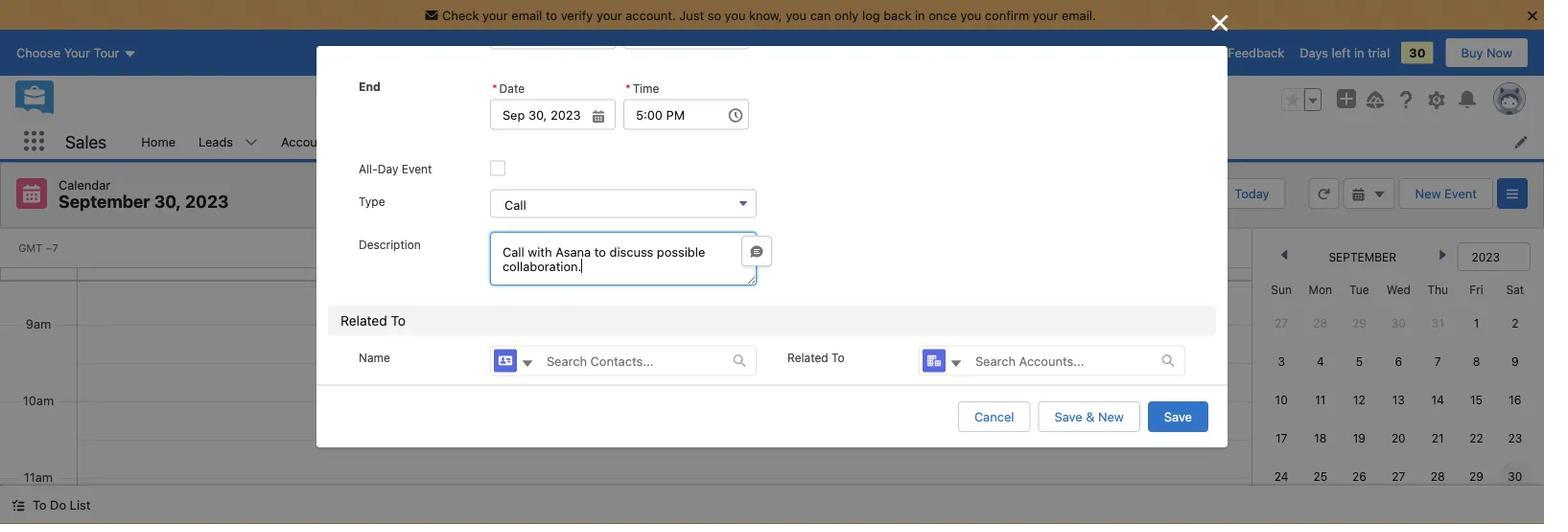 Task type: locate. For each thing, give the bounding box(es) containing it.
check your email to verify your account. just so you know, you can only log back in once you confirm your email.
[[442, 8, 1097, 22]]

sat 30
[[643, 241, 685, 256]]

list
[[130, 124, 1545, 159]]

save inside button
[[1165, 410, 1193, 425]]

0 horizontal spatial new
[[1099, 410, 1124, 425]]

group up all-day event 'option'
[[490, 78, 616, 130]]

confirm
[[985, 8, 1030, 22]]

mon
[[1309, 283, 1333, 296]]

1 vertical spatial event
[[1445, 187, 1478, 201]]

1 horizontal spatial september
[[1329, 250, 1397, 264]]

september down sales
[[59, 191, 150, 212]]

save left &
[[1055, 410, 1083, 425]]

september
[[59, 191, 150, 212], [1329, 250, 1397, 264]]

1 vertical spatial related to
[[788, 352, 845, 365]]

leave feedback link
[[1191, 46, 1285, 60]]

accounts link
[[270, 124, 347, 159]]

0 horizontal spatial you
[[725, 8, 746, 22]]

0 vertical spatial text default image
[[1162, 355, 1175, 368]]

to inside to do list button
[[33, 498, 47, 513]]

email
[[512, 8, 542, 22]]

1 vertical spatial 29
[[1470, 470, 1484, 484]]

buy
[[1462, 46, 1484, 60]]

1 horizontal spatial sat
[[1507, 283, 1525, 296]]

1 vertical spatial 28
[[1431, 470, 1446, 484]]

1 horizontal spatial new
[[1416, 187, 1442, 201]]

trial
[[1368, 46, 1390, 60]]

29 down tue
[[1353, 317, 1367, 330]]

in
[[915, 8, 926, 22], [1355, 46, 1365, 60]]

sat up 2
[[1507, 283, 1525, 296]]

list
[[70, 498, 91, 513]]

2 horizontal spatial your
[[1033, 8, 1059, 22]]

1 your from the left
[[483, 8, 508, 22]]

0 horizontal spatial 28
[[1314, 317, 1328, 330]]

in right left
[[1355, 46, 1365, 60]]

sun
[[1272, 283, 1292, 296]]

tue
[[1350, 283, 1370, 296]]

30 cell
[[1496, 458, 1535, 496]]

sales
[[65, 131, 107, 152]]

just
[[680, 8, 704, 22]]

1 horizontal spatial *
[[626, 82, 631, 96]]

day
[[378, 163, 399, 176]]

save inside button
[[1055, 410, 1083, 425]]

2 save from the left
[[1165, 410, 1193, 425]]

2 you from the left
[[786, 8, 807, 22]]

27 down "sun"
[[1275, 317, 1289, 330]]

3
[[1278, 355, 1286, 368]]

cancel button
[[958, 402, 1031, 433]]

26
[[1353, 470, 1367, 484]]

your right verify
[[597, 8, 622, 22]]

0 vertical spatial 28
[[1314, 317, 1328, 330]]

0 horizontal spatial to
[[33, 498, 47, 513]]

accounts image
[[923, 350, 946, 373]]

left
[[1332, 46, 1351, 60]]

1 you from the left
[[725, 8, 746, 22]]

september inside calendar september 30, 2023
[[59, 191, 150, 212]]

leads
[[199, 134, 233, 149]]

30 down call popup button
[[670, 241, 685, 256]]

1 horizontal spatial your
[[597, 8, 622, 22]]

save
[[1055, 410, 1083, 425], [1165, 410, 1193, 425]]

2 your from the left
[[597, 8, 622, 22]]

27 down 20
[[1392, 470, 1406, 484]]

28 down the mon
[[1314, 317, 1328, 330]]

2 vertical spatial to
[[33, 498, 47, 513]]

group containing *
[[490, 78, 616, 130]]

0 vertical spatial in
[[915, 8, 926, 22]]

0 horizontal spatial 29
[[1353, 317, 1367, 330]]

9
[[1512, 355, 1519, 368]]

save right &
[[1165, 410, 1193, 425]]

29
[[1353, 317, 1367, 330], [1470, 470, 1484, 484]]

you right once
[[961, 8, 982, 22]]

0 vertical spatial related
[[341, 313, 387, 329]]

30,
[[154, 191, 181, 212]]

buy now button
[[1445, 37, 1529, 68]]

1 vertical spatial new
[[1099, 410, 1124, 425]]

0 horizontal spatial save
[[1055, 410, 1083, 425]]

1 horizontal spatial related
[[788, 352, 829, 365]]

1 vertical spatial in
[[1355, 46, 1365, 60]]

0 vertical spatial to
[[391, 313, 406, 329]]

0 horizontal spatial *
[[492, 82, 498, 96]]

1 vertical spatial september
[[1329, 250, 1397, 264]]

30 inside cell
[[1509, 470, 1523, 484]]

1 horizontal spatial related to
[[788, 352, 845, 365]]

None text field
[[490, 99, 616, 130], [624, 99, 749, 130], [490, 99, 616, 130], [624, 99, 749, 130]]

event inside button
[[1445, 187, 1478, 201]]

2 * from the left
[[626, 82, 631, 96]]

28 down 21 on the bottom right
[[1431, 470, 1446, 484]]

to
[[391, 313, 406, 329], [832, 352, 845, 365], [33, 498, 47, 513]]

0 vertical spatial new
[[1416, 187, 1442, 201]]

you
[[725, 8, 746, 22], [786, 8, 807, 22], [961, 8, 982, 22]]

thu
[[1428, 283, 1449, 296]]

group
[[490, 78, 616, 130], [1282, 88, 1322, 111]]

text default image
[[1162, 355, 1175, 368], [12, 499, 25, 513]]

calendar september 30, 2023
[[59, 177, 229, 212]]

30
[[1410, 46, 1426, 60], [670, 241, 685, 256], [1392, 317, 1406, 330], [1509, 470, 1523, 484]]

do
[[50, 498, 66, 513]]

you right so
[[725, 8, 746, 22]]

0 horizontal spatial september
[[59, 191, 150, 212]]

&
[[1086, 410, 1095, 425]]

1 vertical spatial text default image
[[12, 499, 25, 513]]

1
[[1474, 317, 1480, 330]]

*
[[492, 82, 498, 96], [626, 82, 631, 96]]

1 vertical spatial sat
[[1507, 283, 1525, 296]]

search...
[[588, 93, 639, 107]]

2 horizontal spatial you
[[961, 8, 982, 22]]

1 horizontal spatial 27
[[1392, 470, 1406, 484]]

0 horizontal spatial group
[[490, 78, 616, 130]]

your left email at top left
[[483, 8, 508, 22]]

your left email.
[[1033, 8, 1059, 22]]

once
[[929, 8, 957, 22]]

text default image inside to do list button
[[12, 499, 25, 513]]

0 vertical spatial event
[[402, 163, 432, 176]]

0 horizontal spatial related
[[341, 313, 387, 329]]

1 horizontal spatial to
[[391, 313, 406, 329]]

30 down '23' at right
[[1509, 470, 1523, 484]]

0 horizontal spatial related to
[[341, 313, 406, 329]]

0 vertical spatial sat
[[643, 241, 666, 256]]

28
[[1314, 317, 1328, 330], [1431, 470, 1446, 484]]

calendar
[[59, 177, 111, 192]]

september up tue
[[1329, 250, 1397, 264]]

to do list
[[33, 498, 91, 513]]

8
[[1473, 355, 1481, 368]]

0 horizontal spatial sat
[[643, 241, 666, 256]]

you left can
[[786, 8, 807, 22]]

today
[[1235, 187, 1270, 201]]

group down days
[[1282, 88, 1322, 111]]

related to
[[341, 313, 406, 329], [788, 352, 845, 365]]

sat inside grid
[[1507, 283, 1525, 296]]

22
[[1470, 432, 1484, 445]]

new
[[1416, 187, 1442, 201], [1099, 410, 1124, 425]]

1 horizontal spatial event
[[1445, 187, 1478, 201]]

sat down call popup button
[[643, 241, 666, 256]]

1 save from the left
[[1055, 410, 1083, 425]]

1 horizontal spatial save
[[1165, 410, 1193, 425]]

save button
[[1148, 402, 1209, 433]]

home link
[[130, 124, 187, 159]]

sat
[[643, 241, 666, 256], [1507, 283, 1525, 296]]

1 vertical spatial to
[[832, 352, 845, 365]]

0 vertical spatial 27
[[1275, 317, 1289, 330]]

contacts image
[[494, 350, 517, 373]]

0 horizontal spatial your
[[483, 8, 508, 22]]

11
[[1316, 393, 1326, 407]]

text default image down 11am
[[12, 499, 25, 513]]

fri
[[1470, 283, 1484, 296]]

text default image up save button
[[1162, 355, 1175, 368]]

home
[[141, 134, 176, 149]]

0 horizontal spatial in
[[915, 8, 926, 22]]

save for save
[[1165, 410, 1193, 425]]

1 horizontal spatial you
[[786, 8, 807, 22]]

* left date
[[492, 82, 498, 96]]

list item
[[700, 124, 780, 159]]

1 * from the left
[[492, 82, 498, 96]]

4
[[1317, 355, 1325, 368]]

0 horizontal spatial 27
[[1275, 317, 1289, 330]]

so
[[708, 8, 722, 22]]

15
[[1471, 393, 1483, 407]]

10am
[[23, 394, 54, 408]]

back
[[884, 8, 912, 22]]

0 horizontal spatial text default image
[[12, 499, 25, 513]]

new inside new event button
[[1416, 187, 1442, 201]]

0 vertical spatial september
[[59, 191, 150, 212]]

inverse image
[[1209, 12, 1232, 35]]

grid
[[1263, 275, 1535, 525]]

gmt −7
[[18, 242, 58, 255]]

29 down 22
[[1470, 470, 1484, 484]]

* left time
[[626, 82, 631, 96]]

leads list item
[[187, 124, 270, 159]]

0 vertical spatial 29
[[1353, 317, 1367, 330]]

event
[[402, 163, 432, 176], [1445, 187, 1478, 201]]

1 vertical spatial related
[[788, 352, 829, 365]]

text default image
[[1352, 188, 1366, 202], [1374, 188, 1387, 202], [733, 355, 746, 368], [521, 358, 534, 371], [950, 358, 963, 371]]

1 horizontal spatial group
[[1282, 88, 1322, 111]]

new event button
[[1399, 178, 1494, 209]]

in right back
[[915, 8, 926, 22]]

7
[[1435, 355, 1442, 368]]

10
[[1276, 393, 1288, 407]]



Task type: describe. For each thing, give the bounding box(es) containing it.
cancel
[[975, 410, 1015, 425]]

days
[[1300, 46, 1329, 60]]

to
[[546, 8, 558, 22]]

type
[[359, 195, 385, 209]]

date
[[499, 82, 525, 96]]

9am
[[26, 317, 51, 331]]

3 you from the left
[[961, 8, 982, 22]]

* time
[[626, 82, 660, 96]]

23
[[1509, 432, 1523, 445]]

feedback
[[1228, 46, 1285, 60]]

to do list button
[[0, 486, 102, 525]]

2023
[[185, 191, 229, 212]]

1 horizontal spatial 28
[[1431, 470, 1446, 484]]

all-
[[359, 163, 378, 176]]

save & new
[[1055, 410, 1124, 425]]

13
[[1393, 393, 1405, 407]]

today button
[[1219, 178, 1286, 209]]

log
[[862, 8, 880, 22]]

only
[[835, 8, 859, 22]]

31
[[1432, 317, 1445, 330]]

20
[[1392, 432, 1406, 445]]

Description text field
[[490, 232, 757, 286]]

3 your from the left
[[1033, 8, 1059, 22]]

check
[[442, 8, 479, 22]]

grid containing sun
[[1263, 275, 1535, 525]]

days left in trial
[[1300, 46, 1390, 60]]

11am
[[24, 471, 53, 485]]

email.
[[1062, 8, 1097, 22]]

new inside save & new button
[[1099, 410, 1124, 425]]

25
[[1314, 470, 1328, 484]]

30 right trial
[[1410, 46, 1426, 60]]

2 horizontal spatial to
[[832, 352, 845, 365]]

1 horizontal spatial 29
[[1470, 470, 1484, 484]]

2
[[1512, 317, 1519, 330]]

sat for sat
[[1507, 283, 1525, 296]]

leave
[[1191, 46, 1225, 60]]

1 horizontal spatial in
[[1355, 46, 1365, 60]]

call
[[505, 198, 526, 212]]

account.
[[626, 8, 676, 22]]

14
[[1432, 393, 1445, 407]]

6
[[1395, 355, 1403, 368]]

new event
[[1416, 187, 1478, 201]]

can
[[810, 8, 831, 22]]

5
[[1356, 355, 1363, 368]]

21
[[1432, 432, 1445, 445]]

All-Day Event checkbox
[[490, 161, 506, 176]]

know,
[[749, 8, 783, 22]]

* for * date
[[492, 82, 498, 96]]

0 vertical spatial related to
[[341, 313, 406, 329]]

call button
[[490, 190, 757, 218]]

1 horizontal spatial text default image
[[1162, 355, 1175, 368]]

16
[[1509, 393, 1522, 407]]

list containing home
[[130, 124, 1545, 159]]

buy now
[[1462, 46, 1513, 60]]

all-day event
[[359, 163, 432, 176]]

* date
[[492, 82, 525, 96]]

sat for sat 30
[[643, 241, 666, 256]]

search... button
[[551, 85, 934, 115]]

leads link
[[187, 124, 245, 159]]

gmt
[[18, 242, 42, 255]]

Name text field
[[535, 347, 733, 376]]

17
[[1276, 432, 1288, 445]]

save & new button
[[1039, 402, 1141, 433]]

wed
[[1387, 283, 1411, 296]]

leave feedback
[[1191, 46, 1285, 60]]

description
[[359, 238, 421, 252]]

19
[[1354, 432, 1366, 445]]

0 horizontal spatial event
[[402, 163, 432, 176]]

name
[[359, 352, 390, 365]]

end
[[359, 80, 381, 94]]

12
[[1354, 393, 1366, 407]]

24
[[1275, 470, 1289, 484]]

save for save & new
[[1055, 410, 1083, 425]]

now
[[1487, 46, 1513, 60]]

verify
[[561, 8, 593, 22]]

1 vertical spatial 27
[[1392, 470, 1406, 484]]

−7
[[45, 242, 58, 255]]

30 down wed
[[1392, 317, 1406, 330]]

* for * time
[[626, 82, 631, 96]]



Task type: vqa. For each thing, say whether or not it's contained in the screenshot.


